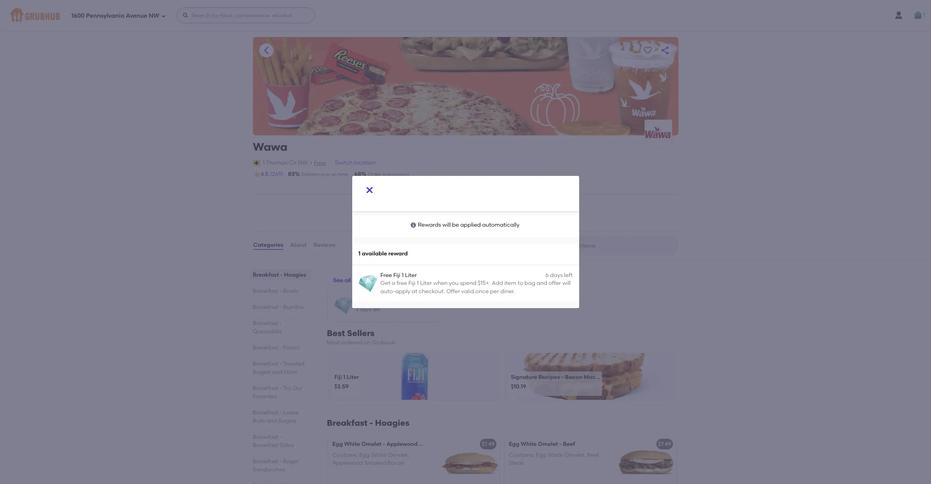 Task type: describe. For each thing, give the bounding box(es) containing it.
like
[[404, 205, 413, 211]]

- up the "contains: egg white omelet, beef steak"
[[560, 442, 562, 448]]

- for breakfast - loose rolls and bagels tab
[[280, 410, 282, 417]]

breakfast - toasted bagels and more tab
[[253, 360, 308, 377]]

correct
[[393, 172, 410, 177]]

started
[[433, 205, 453, 211]]

free for free fiji 1 liter 6 days left
[[356, 299, 368, 306]]

item
[[505, 281, 517, 287]]

wawa logo image
[[645, 120, 672, 147]]

different
[[490, 205, 514, 211]]

bag
[[525, 281, 536, 287]]

best sellers most ordered on grubhub
[[327, 329, 396, 346]]

order was correct
[[368, 172, 410, 177]]

toasted
[[283, 361, 305, 368]]

at inside get a free fiji 1 liter when you spend $15+. add item to bag and offer will auto-apply at checkout. offer valid once per diner.
[[412, 289, 418, 295]]

beef for contains: egg white omelet, beef steak
[[588, 453, 600, 459]]

white up steak
[[521, 442, 537, 448]]

bagel
[[283, 459, 299, 466]]

see all 1 button
[[333, 274, 355, 288]]

breakfast - hoagies tab
[[253, 271, 308, 279]]

categories
[[253, 242, 284, 249]]

rewards
[[418, 222, 441, 229]]

1 horizontal spatial left
[[565, 273, 573, 279]]

1 horizontal spatial 6
[[546, 273, 549, 279]]

- for breakfast - toasted bagels and more 'tab'
[[280, 361, 282, 368]]

breakfast for breakfast - bowls tab
[[253, 288, 278, 295]]

breakfast for breakfast - hoagies tab
[[253, 272, 279, 279]]

breakfast for breakfast - loose rolls and bagels tab
[[253, 410, 278, 417]]

breakfast for breakfast - bagel sandwiches tab
[[253, 459, 278, 466]]

$7.49 for egg white omelet - applewood smoked bacon
[[482, 442, 495, 448]]

- for breakfast - try our favorites tab
[[280, 385, 282, 392]]

bacon for egg white omelet - applewood smoked bacon
[[442, 442, 460, 448]]

caret left icon image
[[262, 46, 271, 55]]

share icon image
[[661, 46, 670, 55]]

fees button
[[314, 159, 327, 168]]

available
[[362, 251, 387, 257]]

sides
[[280, 443, 294, 449]]

try
[[283, 385, 291, 392]]

fees
[[314, 160, 326, 167]]

- for breakfast - bagel sandwiches tab
[[280, 459, 282, 466]]

breakfast - toasted bagels and more
[[253, 361, 305, 376]]

time
[[338, 172, 348, 177]]

spend
[[460, 281, 477, 287]]

4.5
[[261, 171, 269, 178]]

omelet, for beef
[[565, 453, 586, 459]]

breakfast for breakfast - try our favorites tab
[[253, 385, 278, 392]]

looks
[[387, 205, 403, 211]]

get
[[381, 281, 391, 287]]

categories button
[[253, 232, 284, 260]]

liter inside free fiji 1 liter 6 days left
[[382, 299, 394, 306]]

omelet, for applewood
[[388, 453, 410, 459]]

$15+.
[[478, 281, 491, 287]]

quesadilla
[[253, 329, 282, 335]]

- up egg white omelet - applewood smoked bacon
[[370, 419, 373, 429]]

$3.59
[[335, 384, 349, 391]]

breakfast for breakfast - quesadilla tab
[[253, 320, 278, 327]]

hoagies inside tab
[[284, 272, 307, 279]]

most
[[327, 340, 340, 346]]

panini
[[283, 345, 300, 352]]

reviews button
[[313, 232, 336, 260]]

looks like you've started an order at a different restaurant. button
[[386, 200, 545, 217]]

smoked for egg white omelet - applewood smoked bacon
[[419, 442, 441, 448]]

(269)
[[270, 171, 284, 178]]

all
[[345, 278, 351, 284]]

loose
[[283, 410, 299, 417]]

1 vertical spatial hoagies
[[375, 419, 410, 429]]

a inside get a free fiji 1 liter when you spend $15+. add item to bag and offer will auto-apply at checkout. offer valid once per diner.
[[392, 281, 396, 287]]

switch location
[[335, 160, 376, 166]]

- for "breakfast - burritos" tab
[[280, 304, 282, 311]]

svg image inside main navigation 'navigation'
[[161, 14, 166, 18]]

omelet for applewood
[[362, 442, 382, 448]]

applewood for white
[[333, 461, 363, 467]]

- for breakfast - hoagies tab
[[280, 272, 283, 279]]

white inside contains: egg white omelet, applewood smoked bacon
[[371, 453, 387, 459]]

recipes
[[539, 375, 560, 381]]

was for 68
[[383, 172, 392, 177]]

offer
[[447, 289, 460, 295]]

contains: for contains: egg white omelet, beef steak
[[509, 453, 535, 459]]

applied
[[461, 222, 481, 229]]

on inside "best sellers most ordered on grubhub"
[[364, 340, 371, 346]]

83
[[288, 171, 295, 178]]

sellers
[[347, 329, 375, 339]]

breakfast - panini
[[253, 345, 300, 352]]

about button
[[290, 232, 307, 260]]

star icon image
[[253, 171, 261, 179]]

free
[[397, 281, 407, 287]]

looks like you've started an order at a different restaurant.
[[387, 205, 545, 211]]

breakfast for breakfast - panini tab
[[253, 345, 278, 352]]

breakfast - bagel sandwiches tab
[[253, 458, 308, 475]]

0 vertical spatial on
[[331, 172, 337, 177]]

68
[[355, 171, 361, 178]]

get a free fiji 1 liter when you spend $15+. add item to bag and offer will auto-apply at checkout. offer valid once per diner.
[[381, 281, 571, 295]]

contains: egg white omelet, applewood smoked bacon
[[333, 453, 410, 467]]

rewards image for 6 days left
[[334, 297, 353, 316]]

1 inside 'button'
[[353, 278, 355, 284]]

• fees
[[310, 160, 326, 167]]

breakfast - breakfast sides
[[253, 434, 294, 449]]

to
[[518, 281, 524, 287]]

breakfast for breakfast - toasted bagels and more 'tab'
[[253, 361, 278, 368]]

$10.19
[[511, 384, 527, 391]]

svg image inside 1 button
[[914, 11, 923, 20]]

thomas
[[266, 160, 288, 166]]

egg white omelet - applewood smoked bacon image
[[441, 436, 500, 485]]

breakfast - burritos
[[253, 304, 304, 311]]

reviews
[[314, 242, 336, 249]]

contains: egg white omelet, beef steak
[[509, 453, 600, 467]]

when
[[434, 281, 448, 287]]

omelet for beef
[[538, 442, 558, 448]]

and for toasted
[[272, 369, 283, 376]]

breakfast - quesadilla tab
[[253, 320, 308, 336]]

egg up steak
[[509, 442, 520, 448]]

valid
[[462, 289, 474, 295]]

egg inside contains: egg white omelet, applewood smoked bacon
[[360, 453, 370, 459]]

checkout.
[[419, 289, 445, 295]]

per
[[490, 289, 499, 295]]

rewards will be applied automatically
[[418, 222, 520, 229]]

free fiji 1 liter 6 days left
[[356, 299, 394, 313]]

rolls
[[253, 418, 265, 425]]



Task type: vqa. For each thing, say whether or not it's contained in the screenshot.
was associated with 83
yes



Task type: locate. For each thing, give the bounding box(es) containing it.
svg image left 'rewards' on the left of the page
[[410, 223, 417, 229]]

1 horizontal spatial a
[[485, 205, 489, 211]]

- inside breakfast - try our favorites
[[280, 385, 282, 392]]

$7.49
[[482, 442, 495, 448], [659, 442, 672, 448]]

0 horizontal spatial rewards image
[[334, 297, 353, 316]]

1 available reward
[[359, 251, 408, 257]]

0 vertical spatial beef
[[563, 442, 576, 448]]

contains:
[[333, 453, 358, 459], [509, 453, 535, 459]]

0 horizontal spatial bagels
[[253, 369, 271, 376]]

fiji inside the fiji 1 liter $3.59
[[335, 375, 342, 381]]

white up contains: egg white omelet, applewood smoked bacon
[[344, 442, 360, 448]]

1 horizontal spatial $7.49
[[659, 442, 672, 448]]

egg inside the "contains: egg white omelet, beef steak"
[[536, 453, 547, 459]]

days up sellers at the bottom
[[361, 307, 372, 313]]

about
[[290, 242, 307, 249]]

bagels up favorites
[[253, 369, 271, 376]]

1 horizontal spatial svg image
[[410, 223, 417, 229]]

0 horizontal spatial omelet,
[[388, 453, 410, 459]]

breakfast down quesadilla
[[253, 345, 278, 352]]

0 horizontal spatial breakfast - hoagies
[[253, 272, 307, 279]]

0 vertical spatial at
[[478, 205, 484, 211]]

and left more
[[272, 369, 283, 376]]

omelet, inside contains: egg white omelet, applewood smoked bacon
[[388, 453, 410, 459]]

breakfast up breakfast - burritos
[[253, 288, 278, 295]]

was
[[321, 172, 330, 177], [383, 172, 392, 177]]

breakfast left sides
[[253, 443, 278, 449]]

bagels down loose
[[278, 418, 296, 425]]

1 omelet from the left
[[362, 442, 382, 448]]

at right apply
[[412, 289, 418, 295]]

- left loose
[[280, 410, 282, 417]]

0 horizontal spatial at
[[412, 289, 418, 295]]

liter up 'checkout.'
[[420, 281, 432, 287]]

omelet, inside the "contains: egg white omelet, beef steak"
[[565, 453, 586, 459]]

rewards image for get a free fiji 1 liter when you spend $15+. add item to bag and offer will auto-apply at checkout. offer valid once per diner.
[[359, 275, 378, 294]]

offer
[[549, 281, 561, 287]]

1 horizontal spatial bagels
[[278, 418, 296, 425]]

nw left •
[[298, 160, 308, 166]]

1 vertical spatial beef
[[588, 453, 600, 459]]

- for 'breakfast - breakfast sides' tab
[[280, 434, 282, 441]]

breakfast - hoagies inside tab
[[253, 272, 307, 279]]

location
[[354, 160, 376, 166]]

delivery
[[302, 172, 320, 177]]

svg image
[[161, 14, 166, 18], [410, 223, 417, 229]]

order
[[368, 172, 381, 177]]

breakfast inside the "breakfast - loose rolls and bagels"
[[253, 410, 278, 417]]

bacon inside signature recipes - bacon mac... $10.19
[[565, 375, 583, 381]]

1 horizontal spatial hoagies
[[375, 419, 410, 429]]

you
[[449, 281, 459, 287]]

1 horizontal spatial omelet,
[[565, 453, 586, 459]]

1 vertical spatial breakfast - hoagies
[[327, 419, 410, 429]]

1 vertical spatial days
[[361, 307, 372, 313]]

1 horizontal spatial contains:
[[509, 453, 535, 459]]

1 vertical spatial will
[[563, 281, 571, 287]]

favorites
[[253, 394, 277, 400]]

at
[[478, 205, 484, 211], [412, 289, 418, 295]]

0 horizontal spatial days
[[361, 307, 372, 313]]

1 inside get a free fiji 1 liter when you spend $15+. add item to bag and offer will auto-apply at checkout. offer valid once per diner.
[[417, 281, 419, 287]]

breakfast up sandwiches
[[253, 459, 278, 466]]

1 horizontal spatial nw
[[298, 160, 308, 166]]

grubhub
[[372, 340, 396, 346]]

0 vertical spatial bacon
[[565, 375, 583, 381]]

0 vertical spatial left
[[565, 273, 573, 279]]

- up contains: egg white omelet, applewood smoked bacon
[[383, 442, 385, 448]]

- left toasted
[[280, 361, 282, 368]]

1 inside free fiji 1 liter 6 days left
[[378, 299, 380, 306]]

- up sides
[[280, 434, 282, 441]]

1 vertical spatial applewood
[[333, 461, 363, 467]]

restaurant.
[[515, 205, 545, 211]]

and inside the "breakfast - loose rolls and bagels"
[[266, 418, 277, 425]]

breakfast - loose rolls and bagels tab
[[253, 409, 308, 426]]

1 vertical spatial nw
[[298, 160, 308, 166]]

1 vertical spatial rewards image
[[334, 297, 353, 316]]

bowls
[[283, 288, 299, 295]]

0 horizontal spatial was
[[321, 172, 330, 177]]

2 horizontal spatial svg image
[[914, 11, 923, 20]]

applewood
[[387, 442, 418, 448], [333, 461, 363, 467]]

breakfast - loose rolls and bagels
[[253, 410, 299, 425]]

white inside the "contains: egg white omelet, beef steak"
[[548, 453, 564, 459]]

nw inside button
[[298, 160, 308, 166]]

liter inside get a free fiji 1 liter when you spend $15+. add item to bag and offer will auto-apply at checkout. offer valid once per diner.
[[420, 281, 432, 287]]

1 horizontal spatial on
[[364, 340, 371, 346]]

1 horizontal spatial at
[[478, 205, 484, 211]]

1 vertical spatial and
[[272, 369, 283, 376]]

subscription pass image
[[253, 160, 261, 166]]

save this restaurant image
[[643, 46, 653, 55]]

breakfast up 'breakfast - bowls'
[[253, 272, 279, 279]]

2 $7.49 from the left
[[659, 442, 672, 448]]

avenue
[[126, 12, 147, 19]]

a inside button
[[485, 205, 489, 211]]

1
[[923, 12, 925, 18], [263, 160, 265, 166], [359, 251, 361, 257], [402, 273, 404, 279], [353, 278, 355, 284], [417, 281, 419, 287], [378, 299, 380, 306], [343, 375, 346, 381]]

sandwiches
[[253, 467, 285, 474]]

see all 1
[[333, 278, 355, 284]]

- left bowls on the left of the page
[[280, 288, 282, 295]]

liter
[[405, 273, 417, 279], [420, 281, 432, 287], [382, 299, 394, 306], [347, 375, 359, 381]]

2 omelet from the left
[[538, 442, 558, 448]]

liter inside the fiji 1 liter $3.59
[[347, 375, 359, 381]]

breakfast down rolls
[[253, 434, 278, 441]]

1 vertical spatial svg image
[[410, 223, 417, 229]]

main navigation navigation
[[0, 0, 932, 31]]

- for breakfast - panini tab
[[280, 345, 282, 352]]

0 horizontal spatial svg image
[[182, 12, 189, 19]]

1 contains: from the left
[[333, 453, 358, 459]]

breakfast - bowls tab
[[253, 287, 308, 296]]

smoked for contains: egg white omelet, applewood smoked bacon
[[365, 461, 386, 467]]

our
[[293, 385, 303, 392]]

1 thomas cir nw button
[[262, 159, 308, 168]]

an
[[454, 205, 461, 211]]

egg white omelet - beef image
[[617, 436, 676, 485]]

omelet up contains: egg white omelet, applewood smoked bacon
[[362, 442, 382, 448]]

magnifying glass icon image
[[546, 241, 555, 251]]

1 horizontal spatial rewards image
[[359, 275, 378, 294]]

1 vertical spatial a
[[392, 281, 396, 287]]

0 horizontal spatial beef
[[563, 442, 576, 448]]

save this restaurant button
[[641, 43, 655, 58]]

smoked
[[419, 442, 441, 448], [365, 461, 386, 467]]

fiji
[[394, 273, 401, 279], [409, 281, 416, 287], [369, 299, 377, 306], [335, 375, 342, 381]]

breakfast inside breakfast - quesadilla
[[253, 320, 278, 327]]

1 horizontal spatial was
[[383, 172, 392, 177]]

egg up contains: egg white omelet, applewood smoked bacon
[[333, 442, 343, 448]]

applewood inside contains: egg white omelet, applewood smoked bacon
[[333, 461, 363, 467]]

6 up offer
[[546, 273, 549, 279]]

mac...
[[584, 375, 601, 381]]

2 vertical spatial and
[[266, 418, 277, 425]]

at inside button
[[478, 205, 484, 211]]

and right rolls
[[266, 418, 277, 425]]

1 horizontal spatial smoked
[[419, 442, 441, 448]]

breakfast up rolls
[[253, 410, 278, 417]]

and for loose
[[266, 418, 277, 425]]

1 horizontal spatial days
[[550, 273, 563, 279]]

0 horizontal spatial $7.49
[[482, 442, 495, 448]]

reward
[[389, 251, 408, 257]]

- inside breakfast - quesadilla
[[280, 320, 282, 327]]

fiji inside free fiji 1 liter 6 days left
[[369, 299, 377, 306]]

will inside get a free fiji 1 liter when you spend $15+. add item to bag and offer will auto-apply at checkout. offer valid once per diner.
[[563, 281, 571, 287]]

1 vertical spatial 6
[[356, 307, 359, 313]]

will down the 6 days left in the right of the page
[[563, 281, 571, 287]]

rewards image left get
[[359, 275, 378, 294]]

bagels
[[253, 369, 271, 376], [278, 418, 296, 425]]

0 horizontal spatial nw
[[149, 12, 160, 19]]

diner.
[[501, 289, 515, 295]]

- inside the "breakfast - loose rolls and bagels"
[[280, 410, 282, 417]]

6 inside free fiji 1 liter 6 days left
[[356, 307, 359, 313]]

switch
[[335, 160, 353, 166]]

1 inside the fiji 1 liter $3.59
[[343, 375, 346, 381]]

burritos
[[283, 304, 304, 311]]

free for free fiji 1 liter
[[381, 273, 392, 279]]

0 vertical spatial 6
[[546, 273, 549, 279]]

breakfast - bowls
[[253, 288, 299, 295]]

omelet up the "contains: egg white omelet, beef steak"
[[538, 442, 558, 448]]

tab
[[253, 482, 308, 485]]

a right get
[[392, 281, 396, 287]]

nw for 1600 pennsylvania avenue nw
[[149, 12, 160, 19]]

1 horizontal spatial omelet
[[538, 442, 558, 448]]

0 horizontal spatial contains:
[[333, 453, 358, 459]]

1 horizontal spatial applewood
[[387, 442, 418, 448]]

pennsylvania
[[86, 12, 124, 19]]

0 vertical spatial bagels
[[253, 369, 271, 376]]

breakfast - bagel sandwiches
[[253, 459, 299, 474]]

breakfast down $3.59
[[327, 419, 368, 429]]

breakfast down 'breakfast - bowls'
[[253, 304, 278, 311]]

days inside free fiji 1 liter 6 days left
[[361, 307, 372, 313]]

applewood for omelet
[[387, 442, 418, 448]]

omelet,
[[388, 453, 410, 459], [565, 453, 586, 459]]

omelet
[[362, 442, 382, 448], [538, 442, 558, 448]]

•
[[310, 160, 312, 166]]

$7.49 for egg white omelet - beef
[[659, 442, 672, 448]]

breakfast for 'breakfast - breakfast sides' tab
[[253, 434, 278, 441]]

0 horizontal spatial 6
[[356, 307, 359, 313]]

free inside free fiji 1 liter 6 days left
[[356, 299, 368, 306]]

0 horizontal spatial smoked
[[365, 461, 386, 467]]

hoagies up bowls on the left of the page
[[284, 272, 307, 279]]

beef inside the "contains: egg white omelet, beef steak"
[[588, 453, 600, 459]]

1 vertical spatial at
[[412, 289, 418, 295]]

0 vertical spatial rewards image
[[359, 275, 378, 294]]

0 horizontal spatial left
[[373, 307, 380, 313]]

2 contains: from the left
[[509, 453, 535, 459]]

1 inside main navigation 'navigation'
[[923, 12, 925, 18]]

days
[[550, 273, 563, 279], [361, 307, 372, 313]]

was down fees button
[[321, 172, 330, 177]]

svg image
[[914, 11, 923, 20], [182, 12, 189, 19], [365, 186, 374, 195]]

- left bagel in the bottom left of the page
[[280, 459, 282, 466]]

breakfast down breakfast - panini
[[253, 361, 278, 368]]

1 horizontal spatial free
[[381, 273, 392, 279]]

0 vertical spatial and
[[537, 281, 548, 287]]

2 horizontal spatial bacon
[[565, 375, 583, 381]]

contains: inside contains: egg white omelet, applewood smoked bacon
[[333, 453, 358, 459]]

1 $7.49 from the left
[[482, 442, 495, 448]]

0 horizontal spatial bacon
[[388, 461, 405, 467]]

1 vertical spatial on
[[364, 340, 371, 346]]

omelet, down egg white omelet - beef
[[565, 453, 586, 459]]

beef for egg white omelet - beef
[[563, 442, 576, 448]]

0 horizontal spatial on
[[331, 172, 337, 177]]

breakfast - hoagies up egg white omelet - applewood smoked bacon
[[327, 419, 410, 429]]

and inside breakfast - toasted bagels and more
[[272, 369, 283, 376]]

wawa
[[253, 140, 288, 154]]

1 vertical spatial bacon
[[442, 442, 460, 448]]

egg white omelet - beef
[[509, 442, 576, 448]]

ordered
[[341, 340, 363, 346]]

1 horizontal spatial will
[[563, 281, 571, 287]]

- left burritos
[[280, 304, 282, 311]]

bagels inside breakfast - toasted bagels and more
[[253, 369, 271, 376]]

0 vertical spatial svg image
[[161, 14, 166, 18]]

automatically
[[483, 222, 520, 229]]

hoagies
[[284, 272, 307, 279], [375, 419, 410, 429]]

breakfast inside breakfast - bagel sandwiches
[[253, 459, 278, 466]]

1 omelet, from the left
[[388, 453, 410, 459]]

delivery was on time
[[302, 172, 348, 177]]

was for 83
[[321, 172, 330, 177]]

1 was from the left
[[321, 172, 330, 177]]

0 horizontal spatial applewood
[[333, 461, 363, 467]]

and inside get a free fiji 1 liter when you spend $15+. add item to bag and offer will auto-apply at checkout. offer valid once per diner.
[[537, 281, 548, 287]]

2 vertical spatial bacon
[[388, 461, 405, 467]]

- up breakfast - bowls tab
[[280, 272, 283, 279]]

6 days left
[[546, 273, 573, 279]]

1600 pennsylvania avenue nw
[[71, 12, 160, 19]]

rewards image down see all 1 'button'
[[334, 297, 353, 316]]

will left be
[[443, 222, 451, 229]]

white down egg white omelet - applewood smoked bacon
[[371, 453, 387, 459]]

bacon for contains: egg white omelet, applewood smoked bacon
[[388, 461, 405, 467]]

- left panini
[[280, 345, 282, 352]]

1600
[[71, 12, 85, 19]]

- left try
[[280, 385, 282, 392]]

egg down egg white omelet - applewood smoked bacon
[[360, 453, 370, 459]]

egg down egg white omelet - beef
[[536, 453, 547, 459]]

0 vertical spatial free
[[381, 273, 392, 279]]

rewards image
[[359, 275, 378, 294], [334, 297, 353, 316]]

free
[[381, 273, 392, 279], [356, 299, 368, 306]]

liter down auto-
[[382, 299, 394, 306]]

breakfast - panini tab
[[253, 344, 308, 352]]

0 horizontal spatial omelet
[[362, 442, 382, 448]]

- up quesadilla
[[280, 320, 282, 327]]

nw inside main navigation 'navigation'
[[149, 12, 160, 19]]

bacon inside contains: egg white omelet, applewood smoked bacon
[[388, 461, 405, 467]]

6 up sellers at the bottom
[[356, 307, 359, 313]]

add
[[492, 281, 503, 287]]

0 horizontal spatial svg image
[[161, 14, 166, 18]]

was right order
[[383, 172, 392, 177]]

1 vertical spatial bagels
[[278, 418, 296, 425]]

breakfast
[[253, 272, 279, 279], [253, 288, 278, 295], [253, 304, 278, 311], [253, 320, 278, 327], [253, 345, 278, 352], [253, 361, 278, 368], [253, 385, 278, 392], [253, 410, 278, 417], [327, 419, 368, 429], [253, 434, 278, 441], [253, 443, 278, 449], [253, 459, 278, 466]]

- inside signature recipes - bacon mac... $10.19
[[562, 375, 564, 381]]

nw right avenue
[[149, 12, 160, 19]]

contains: for contains: egg white omelet, applewood smoked bacon
[[333, 453, 358, 459]]

nw for 1 thomas cir nw
[[298, 160, 308, 166]]

0 horizontal spatial hoagies
[[284, 272, 307, 279]]

a left different
[[485, 205, 489, 211]]

1 vertical spatial left
[[373, 307, 380, 313]]

breakfast inside breakfast - try our favorites
[[253, 385, 278, 392]]

white down egg white omelet - beef
[[548, 453, 564, 459]]

left
[[565, 273, 573, 279], [373, 307, 380, 313]]

bacon
[[565, 375, 583, 381], [442, 442, 460, 448], [388, 461, 405, 467]]

0 horizontal spatial free
[[356, 299, 368, 306]]

best
[[327, 329, 345, 339]]

2 was from the left
[[383, 172, 392, 177]]

more
[[284, 369, 298, 376]]

beef
[[563, 442, 576, 448], [588, 453, 600, 459]]

bagels inside the "breakfast - loose rolls and bagels"
[[278, 418, 296, 425]]

1 vertical spatial free
[[356, 299, 368, 306]]

0 vertical spatial hoagies
[[284, 272, 307, 279]]

breakfast up quesadilla
[[253, 320, 278, 327]]

be
[[452, 222, 459, 229]]

1 horizontal spatial bacon
[[442, 442, 460, 448]]

left inside free fiji 1 liter 6 days left
[[373, 307, 380, 313]]

breakfast - burritos tab
[[253, 303, 308, 312]]

svg image right avenue
[[161, 14, 166, 18]]

0 vertical spatial nw
[[149, 12, 160, 19]]

fiji 1 liter $3.59
[[335, 375, 359, 391]]

1 horizontal spatial svg image
[[365, 186, 374, 195]]

2 omelet, from the left
[[565, 453, 586, 459]]

on left time at top
[[331, 172, 337, 177]]

1 vertical spatial smoked
[[365, 461, 386, 467]]

- for breakfast - bowls tab
[[280, 288, 282, 295]]

breakfast up favorites
[[253, 385, 278, 392]]

0 vertical spatial will
[[443, 222, 451, 229]]

fiji inside get a free fiji 1 liter when you spend $15+. add item to bag and offer will auto-apply at checkout. offer valid once per diner.
[[409, 281, 416, 287]]

breakfast - try our favorites
[[253, 385, 303, 400]]

see
[[333, 278, 343, 284]]

breakfast - try our favorites tab
[[253, 385, 308, 401]]

0 vertical spatial breakfast - hoagies
[[253, 272, 307, 279]]

1 horizontal spatial breakfast - hoagies
[[327, 419, 410, 429]]

0 horizontal spatial a
[[392, 281, 396, 287]]

0 vertical spatial applewood
[[387, 442, 418, 448]]

on down sellers at the bottom
[[364, 340, 371, 346]]

- inside breakfast - bagel sandwiches
[[280, 459, 282, 466]]

egg white omelet - applewood smoked bacon
[[333, 442, 460, 448]]

hoagies up egg white omelet - applewood smoked bacon
[[375, 419, 410, 429]]

0 vertical spatial days
[[550, 273, 563, 279]]

- for breakfast - quesadilla tab
[[280, 320, 282, 327]]

auto-
[[381, 289, 396, 295]]

1 button
[[914, 8, 925, 22]]

- inside 'breakfast - breakfast sides'
[[280, 434, 282, 441]]

contains: inside the "contains: egg white omelet, beef steak"
[[509, 453, 535, 459]]

breakfast - breakfast sides tab
[[253, 434, 308, 450]]

breakfast for "breakfast - burritos" tab
[[253, 304, 278, 311]]

0 horizontal spatial will
[[443, 222, 451, 229]]

omelet, down egg white omelet - applewood smoked bacon
[[388, 453, 410, 459]]

smoked inside contains: egg white omelet, applewood smoked bacon
[[365, 461, 386, 467]]

days up offer
[[550, 273, 563, 279]]

order
[[462, 205, 477, 211]]

at right order
[[478, 205, 484, 211]]

1 horizontal spatial beef
[[588, 453, 600, 459]]

and right bag
[[537, 281, 548, 287]]

you've
[[414, 205, 432, 211]]

0 vertical spatial smoked
[[419, 442, 441, 448]]

breakfast inside breakfast - toasted bagels and more
[[253, 361, 278, 368]]

liter up free
[[405, 273, 417, 279]]

liter up $3.59
[[347, 375, 359, 381]]

0 vertical spatial a
[[485, 205, 489, 211]]

nw
[[149, 12, 160, 19], [298, 160, 308, 166]]

apply
[[396, 289, 411, 295]]

- right recipes
[[562, 375, 564, 381]]

- inside breakfast - toasted bagels and more
[[280, 361, 282, 368]]

breakfast - hoagies up breakfast - bowls tab
[[253, 272, 307, 279]]



